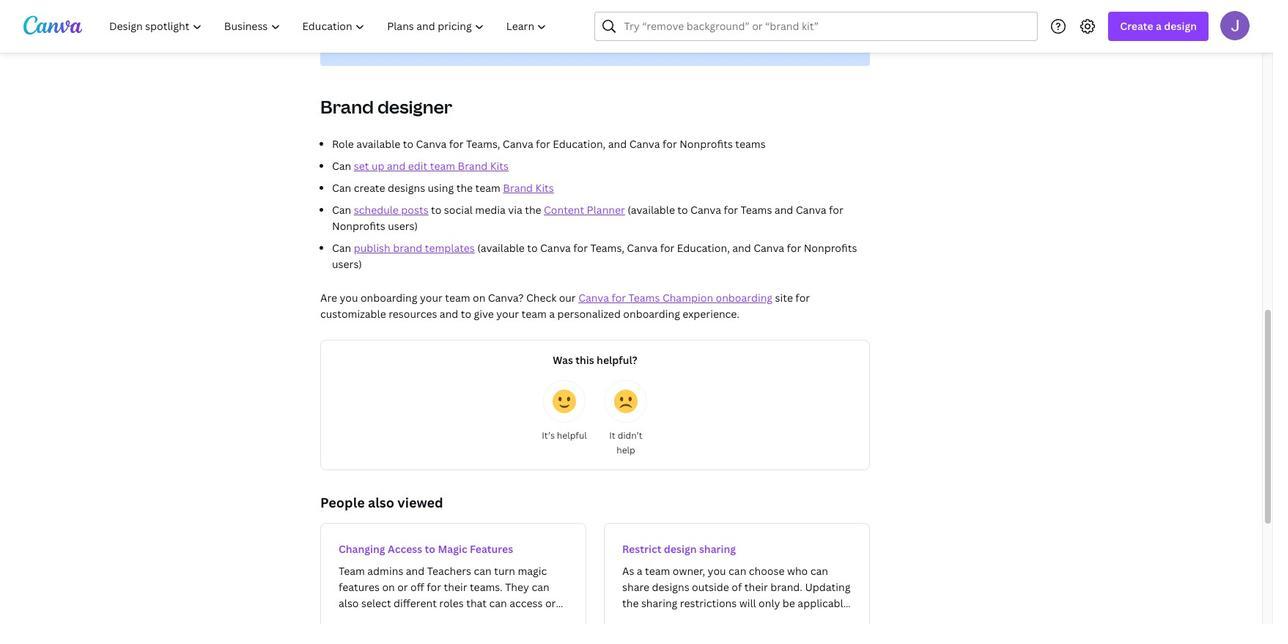 Task type: locate. For each thing, give the bounding box(es) containing it.
same left the access
[[374, 39, 401, 53]]

0 vertical spatial your
[[420, 291, 443, 305]]

0 horizontal spatial same
[[374, 39, 401, 53]]

0 vertical spatial same
[[570, 23, 596, 37]]

and inside for canva for education, teachers have the same permissions as administrators, and students have the same access as members.
[[752, 23, 771, 37]]

design right "create"
[[1164, 19, 1197, 33]]

2 horizontal spatial brand
[[503, 181, 533, 195]]

team inside site for customizable resources and to give your team a personalized onboarding experience.
[[521, 307, 547, 321]]

same left permissions
[[570, 23, 596, 37]]

2 vertical spatial brand
[[503, 181, 533, 195]]

1 horizontal spatial your
[[496, 307, 519, 321]]

a inside site for customizable resources and to give your team a personalized onboarding experience.
[[549, 307, 555, 321]]

0 horizontal spatial users)
[[332, 257, 362, 271]]

brand up "can create designs using the team brand kits"
[[458, 159, 488, 173]]

1 vertical spatial your
[[496, 307, 519, 321]]

1 horizontal spatial teams
[[741, 203, 772, 217]]

design left sharing
[[664, 542, 697, 556]]

teams, up "set up and edit team brand kits" link
[[466, 137, 500, 151]]

available
[[356, 137, 400, 151]]

(available inside (available to canva for teams and canva for nonprofits users)
[[628, 203, 675, 217]]

give
[[474, 307, 494, 321]]

2 have from the left
[[820, 23, 843, 37]]

users)
[[388, 219, 418, 233], [332, 257, 362, 271]]

onboarding down the canva for teams champion onboarding "link"
[[623, 307, 680, 321]]

kits
[[490, 159, 509, 173], [535, 181, 554, 195]]

0 vertical spatial users)
[[388, 219, 418, 233]]

2 can from the top
[[332, 181, 351, 195]]

teams left champion
[[629, 291, 660, 305]]

1 horizontal spatial kits
[[535, 181, 554, 195]]

brand up role
[[320, 95, 374, 119]]

onboarding up experience.
[[716, 291, 773, 305]]

publish
[[354, 241, 390, 255]]

was this helpful?
[[553, 353, 637, 367]]

administrators,
[[675, 23, 750, 37]]

people also viewed
[[320, 494, 443, 512]]

a down are you onboarding your team on canva? check our canva for teams champion onboarding
[[549, 307, 555, 321]]

kits for can set up and edit team brand kits
[[490, 159, 509, 173]]

1 vertical spatial brand
[[458, 159, 488, 173]]

teams down teams at the right top of the page
[[741, 203, 772, 217]]

1 horizontal spatial (available
[[628, 203, 675, 217]]

onboarding
[[361, 291, 417, 305], [716, 291, 773, 305], [623, 307, 680, 321]]

the
[[551, 23, 568, 37], [355, 39, 372, 53], [456, 181, 473, 195], [525, 203, 541, 217]]

can for can publish brand templates
[[332, 241, 351, 255]]

(available
[[628, 203, 675, 217], [477, 241, 525, 255]]

a
[[1156, 19, 1162, 33], [549, 307, 555, 321]]

2 horizontal spatial education,
[[677, 241, 730, 255]]

2 vertical spatial nonprofits
[[804, 241, 857, 255]]

0 horizontal spatial have
[[525, 23, 549, 37]]

have
[[525, 23, 549, 37], [820, 23, 843, 37]]

0 vertical spatial (available
[[628, 203, 675, 217]]

teams, inside (available to canva for teams, canva for education, and canva for nonprofits users)
[[590, 241, 624, 255]]

1 horizontal spatial education,
[[553, 137, 606, 151]]

restrict design sharing link
[[604, 523, 870, 624]]

publish brand templates link
[[354, 241, 475, 255]]

education, up champion
[[677, 241, 730, 255]]

1 vertical spatial nonprofits
[[332, 219, 385, 233]]

can left create
[[332, 181, 351, 195]]

0 horizontal spatial design
[[664, 542, 697, 556]]

1 horizontal spatial same
[[570, 23, 596, 37]]

and
[[752, 23, 771, 37], [608, 137, 627, 151], [387, 159, 406, 173], [775, 203, 793, 217], [732, 241, 751, 255], [440, 307, 458, 321]]

0 vertical spatial education,
[[424, 23, 477, 37]]

a right "create"
[[1156, 19, 1162, 33]]

for inside site for customizable resources and to give your team a personalized onboarding experience.
[[795, 291, 810, 305]]

users) down publish
[[332, 257, 362, 271]]

to
[[403, 137, 413, 151], [431, 203, 441, 217], [677, 203, 688, 217], [527, 241, 538, 255], [461, 307, 471, 321], [425, 542, 435, 556]]

the up social
[[456, 181, 473, 195]]

to inside site for customizable resources and to give your team a personalized onboarding experience.
[[461, 307, 471, 321]]

experience.
[[683, 307, 739, 321]]

1 can from the top
[[332, 159, 351, 173]]

4 can from the top
[[332, 241, 351, 255]]

0 horizontal spatial nonprofits
[[332, 219, 385, 233]]

resources
[[389, 307, 437, 321]]

team
[[430, 159, 455, 173], [475, 181, 500, 195], [445, 291, 470, 305], [521, 307, 547, 321]]

brand designer
[[320, 95, 452, 119]]

sharing
[[699, 542, 736, 556]]

was
[[553, 353, 573, 367]]

team down "check"
[[521, 307, 547, 321]]

0 vertical spatial teams
[[741, 203, 772, 217]]

people
[[320, 494, 365, 512]]

0 horizontal spatial as
[[439, 39, 450, 53]]

(available to canva for teams and canva for nonprofits users)
[[332, 203, 843, 233]]

to inside (available to canva for teams and canva for nonprofits users)
[[677, 203, 688, 217]]

canva
[[374, 23, 405, 37], [416, 137, 447, 151], [503, 137, 533, 151], [629, 137, 660, 151], [690, 203, 721, 217], [796, 203, 826, 217], [540, 241, 571, 255], [627, 241, 658, 255], [754, 241, 784, 255], [578, 291, 609, 305]]

design
[[1164, 19, 1197, 33], [664, 542, 697, 556]]

have right teachers
[[525, 23, 549, 37]]

onboarding up 'resources'
[[361, 291, 417, 305]]

teams
[[741, 203, 772, 217], [629, 291, 660, 305]]

users) inside (available to canva for teams and canva for nonprofits users)
[[388, 219, 418, 233]]

changing access to magic features
[[339, 542, 513, 556]]

0 horizontal spatial brand
[[320, 95, 374, 119]]

0 vertical spatial kits
[[490, 159, 509, 173]]

brand for set up and edit team brand kits
[[458, 159, 488, 173]]

your
[[420, 291, 443, 305], [496, 307, 519, 321]]

0 vertical spatial nonprofits
[[679, 137, 733, 151]]

1 vertical spatial (available
[[477, 241, 525, 255]]

teams,
[[466, 137, 500, 151], [590, 241, 624, 255]]

check
[[526, 291, 556, 305]]

planner
[[587, 203, 625, 217]]

restrict design sharing
[[622, 542, 736, 556]]

can left publish
[[332, 241, 351, 255]]

as right the access
[[439, 39, 450, 53]]

brand
[[320, 95, 374, 119], [458, 159, 488, 173], [503, 181, 533, 195]]

as
[[661, 23, 672, 37], [439, 39, 450, 53]]

1 vertical spatial education,
[[553, 137, 606, 151]]

1 vertical spatial as
[[439, 39, 450, 53]]

1 vertical spatial users)
[[332, 257, 362, 271]]

kits up content
[[535, 181, 554, 195]]

users) down schedule posts link
[[388, 219, 418, 233]]

1 vertical spatial a
[[549, 307, 555, 321]]

1 horizontal spatial design
[[1164, 19, 1197, 33]]

1 vertical spatial kits
[[535, 181, 554, 195]]

0 vertical spatial teams,
[[466, 137, 500, 151]]

are
[[320, 291, 337, 305]]

1 vertical spatial teams,
[[590, 241, 624, 255]]

1 have from the left
[[525, 23, 549, 37]]

(available right the planner
[[628, 203, 675, 217]]

access
[[403, 39, 436, 53]]

to inside (available to canva for teams, canva for education, and canva for nonprofits users)
[[527, 241, 538, 255]]

1 horizontal spatial teams,
[[590, 241, 624, 255]]

have right students
[[820, 23, 843, 37]]

brand up 'via'
[[503, 181, 533, 195]]

1 horizontal spatial brand
[[458, 159, 488, 173]]

3 can from the top
[[332, 203, 351, 217]]

education, up content planner 'link'
[[553, 137, 606, 151]]

brand for brand kits
[[503, 181, 533, 195]]

0 horizontal spatial (available
[[477, 241, 525, 255]]

schedule posts link
[[354, 203, 428, 217]]

1 vertical spatial design
[[664, 542, 697, 556]]

0 horizontal spatial kits
[[490, 159, 509, 173]]

same
[[570, 23, 596, 37], [374, 39, 401, 53]]

as right permissions
[[661, 23, 672, 37]]

(available inside (available to canva for teams, canva for education, and canva for nonprofits users)
[[477, 241, 525, 255]]

0 vertical spatial as
[[661, 23, 672, 37]]

0 vertical spatial a
[[1156, 19, 1162, 33]]

for
[[407, 23, 422, 37], [449, 137, 464, 151], [536, 137, 550, 151], [662, 137, 677, 151], [724, 203, 738, 217], [829, 203, 843, 217], [573, 241, 588, 255], [660, 241, 675, 255], [787, 241, 801, 255], [612, 291, 626, 305], [795, 291, 810, 305]]

can left schedule
[[332, 203, 351, 217]]

teachers
[[480, 23, 523, 37]]

permissions
[[599, 23, 659, 37]]

0 horizontal spatial teams,
[[466, 137, 500, 151]]

2 vertical spatial education,
[[677, 241, 730, 255]]

create a design button
[[1108, 12, 1209, 41]]

2 horizontal spatial onboarding
[[716, 291, 773, 305]]

0 horizontal spatial education,
[[424, 23, 477, 37]]

can
[[332, 159, 351, 173], [332, 181, 351, 195], [332, 203, 351, 217], [332, 241, 351, 255]]

can left set
[[332, 159, 351, 173]]

media
[[475, 203, 505, 217]]

education,
[[424, 23, 477, 37], [553, 137, 606, 151], [677, 241, 730, 255]]

and inside (available to canva for teams, canva for education, and canva for nonprofits users)
[[732, 241, 751, 255]]

your down canva?
[[496, 307, 519, 321]]

personalized
[[557, 307, 621, 321]]

kits up brand kits link
[[490, 159, 509, 173]]

for inside for canva for education, teachers have the same permissions as administrators, and students have the same access as members.
[[407, 23, 422, 37]]

1 horizontal spatial a
[[1156, 19, 1162, 33]]

templates
[[425, 241, 475, 255]]

1 horizontal spatial have
[[820, 23, 843, 37]]

nonprofits
[[679, 137, 733, 151], [332, 219, 385, 233], [804, 241, 857, 255]]

0 vertical spatial brand
[[320, 95, 374, 119]]

0 horizontal spatial teams
[[629, 291, 660, 305]]

our
[[559, 291, 576, 305]]

role
[[332, 137, 354, 151]]

canva for teams champion onboarding link
[[578, 291, 773, 305]]

2 horizontal spatial nonprofits
[[804, 241, 857, 255]]

1 horizontal spatial users)
[[388, 219, 418, 233]]

access
[[388, 542, 422, 556]]

top level navigation element
[[100, 12, 560, 41]]

(available down media in the left top of the page
[[477, 241, 525, 255]]

1 horizontal spatial nonprofits
[[679, 137, 733, 151]]

designs
[[388, 181, 425, 195]]

also
[[368, 494, 394, 512]]

1 vertical spatial teams
[[629, 291, 660, 305]]

1 horizontal spatial onboarding
[[623, 307, 680, 321]]

your up 'resources'
[[420, 291, 443, 305]]

can for can set up and edit team brand kits
[[332, 159, 351, 173]]

users) inside (available to canva for teams, canva for education, and canva for nonprofits users)
[[332, 257, 362, 271]]

0 horizontal spatial a
[[549, 307, 555, 321]]

brand kits link
[[503, 181, 554, 195]]

teams, down (available to canva for teams and canva for nonprofits users)
[[590, 241, 624, 255]]

0 vertical spatial design
[[1164, 19, 1197, 33]]

education, up members.
[[424, 23, 477, 37]]



Task type: vqa. For each thing, say whether or not it's contained in the screenshot.
for in the For Canva for Education, teachers have the same permissions as administrators, and students have the same access as members.
yes



Task type: describe. For each thing, give the bounding box(es) containing it.
Try "remove background" or "brand kit" search field
[[624, 12, 1028, 40]]

jacob simon image
[[1220, 11, 1250, 40]]

for canva for education, teachers have the same permissions as administrators, and students have the same access as members.
[[355, 23, 843, 53]]

team left on
[[445, 291, 470, 305]]

(available to canva for teams, canva for education, and canva for nonprofits users)
[[332, 241, 857, 271]]

customizable
[[320, 307, 386, 321]]

restrict
[[622, 542, 661, 556]]

teams
[[735, 137, 766, 151]]

can for can create designs using the team brand kits
[[332, 181, 351, 195]]

content planner link
[[544, 203, 625, 217]]

helpful?
[[597, 353, 637, 367]]

on
[[473, 291, 485, 305]]

set up and edit team brand kits link
[[354, 159, 509, 173]]

schedule
[[354, 203, 399, 217]]

members.
[[452, 39, 501, 53]]

using
[[428, 181, 454, 195]]

changing
[[339, 542, 385, 556]]

team up media in the left top of the page
[[475, 181, 500, 195]]

for
[[355, 23, 372, 37]]

a inside dropdown button
[[1156, 19, 1162, 33]]

brand
[[393, 241, 422, 255]]

canva?
[[488, 291, 524, 305]]

you
[[340, 291, 358, 305]]

and inside (available to canva for teams and canva for nonprofits users)
[[775, 203, 793, 217]]

features
[[470, 542, 513, 556]]

education, inside (available to canva for teams, canva for education, and canva for nonprofits users)
[[677, 241, 730, 255]]

social
[[444, 203, 473, 217]]

1 vertical spatial same
[[374, 39, 401, 53]]

design inside dropdown button
[[1164, 19, 1197, 33]]

your inside site for customizable resources and to give your team a personalized onboarding experience.
[[496, 307, 519, 321]]

help
[[617, 444, 635, 457]]

😔 image
[[614, 390, 638, 413]]

champion
[[662, 291, 713, 305]]

set
[[354, 159, 369, 173]]

1 horizontal spatial as
[[661, 23, 672, 37]]

create a design
[[1120, 19, 1197, 33]]

0 horizontal spatial your
[[420, 291, 443, 305]]

(available for teams
[[628, 203, 675, 217]]

it didn't help
[[609, 429, 643, 457]]

(available for teams,
[[477, 241, 525, 255]]

site
[[775, 291, 793, 305]]

teams inside (available to canva for teams and canva for nonprofits users)
[[741, 203, 772, 217]]

the right teachers
[[551, 23, 568, 37]]

kits for can create designs using the team brand kits
[[535, 181, 554, 195]]

onboarding inside site for customizable resources and to give your team a personalized onboarding experience.
[[623, 307, 680, 321]]

education, inside for canva for education, teachers have the same permissions as administrators, and students have the same access as members.
[[424, 23, 477, 37]]

magic
[[438, 542, 467, 556]]

this
[[575, 353, 594, 367]]

are you onboarding your team on canva? check our canva for teams champion onboarding
[[320, 291, 773, 305]]

nonprofits inside (available to canva for teams, canva for education, and canva for nonprofits users)
[[804, 241, 857, 255]]

up
[[371, 159, 384, 173]]

posts
[[401, 203, 428, 217]]

can for can schedule posts to social media via the content planner
[[332, 203, 351, 217]]

via
[[508, 203, 522, 217]]

the right 'via'
[[525, 203, 541, 217]]

the down for
[[355, 39, 372, 53]]

create
[[354, 181, 385, 195]]

viewed
[[397, 494, 443, 512]]

role available to canva for teams, canva for education, and canva for nonprofits teams
[[332, 137, 766, 151]]

content
[[544, 203, 584, 217]]

0 horizontal spatial onboarding
[[361, 291, 417, 305]]

and inside site for customizable resources and to give your team a personalized onboarding experience.
[[440, 307, 458, 321]]

can create designs using the team brand kits
[[332, 181, 554, 195]]

changing access to magic features link
[[320, 523, 586, 624]]

team up "can create designs using the team brand kits"
[[430, 159, 455, 173]]

create
[[1120, 19, 1153, 33]]

it's helpful
[[542, 429, 587, 442]]

didn't
[[618, 429, 643, 442]]

edit
[[408, 159, 428, 173]]

can schedule posts to social media via the content planner
[[332, 203, 625, 217]]

helpful
[[557, 429, 587, 442]]

canva inside for canva for education, teachers have the same permissions as administrators, and students have the same access as members.
[[374, 23, 405, 37]]

site for customizable resources and to give your team a personalized onboarding experience.
[[320, 291, 810, 321]]

it's
[[542, 429, 555, 442]]

designer
[[377, 95, 452, 119]]

can publish brand templates
[[332, 241, 475, 255]]

🙂 image
[[553, 390, 576, 413]]

can set up and edit team brand kits
[[332, 159, 509, 173]]

it
[[609, 429, 615, 442]]

students
[[773, 23, 817, 37]]

nonprofits inside (available to canva for teams and canva for nonprofits users)
[[332, 219, 385, 233]]



